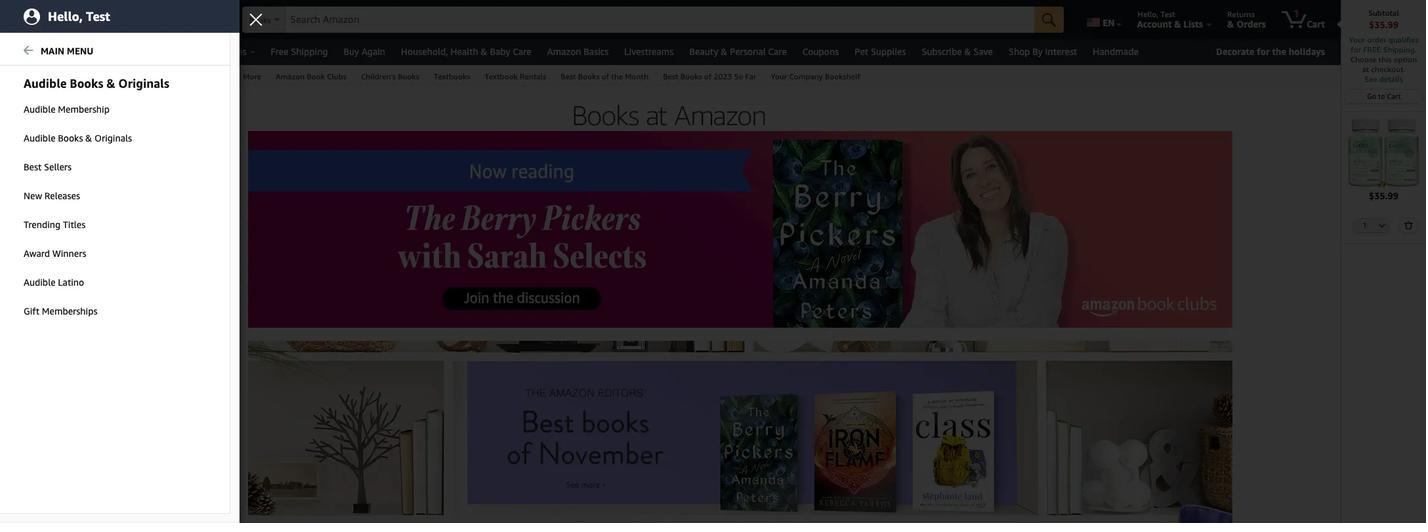 Task type: vqa. For each thing, say whether or not it's contained in the screenshot.
popover image in Terms button
no



Task type: locate. For each thing, give the bounding box(es) containing it.
2 horizontal spatial to
[[1379, 92, 1386, 100]]

0 vertical spatial so
[[734, 72, 743, 81]]

0 vertical spatial children's books link
[[354, 66, 427, 86]]

2023 down titles
[[69, 231, 87, 240]]

deals
[[92, 46, 115, 57], [18, 290, 39, 299]]

sellers inside navigation navigation
[[209, 72, 233, 81]]

1 vertical spatial sellers
[[44, 161, 72, 173]]

releases down "spanish"
[[45, 190, 80, 202]]

your inside your order qualifies for free shipping. choose this option at checkout. see details
[[1349, 35, 1366, 45]]

household, health & baby care
[[401, 46, 532, 57]]

$35.99 down subtotal
[[1369, 19, 1399, 30]]

celebrity
[[18, 243, 49, 252]]

1 vertical spatial audible
[[24, 133, 56, 144]]

at
[[1362, 64, 1370, 74]]

your for your order qualifies for free shipping. choose this option at checkout. see details
[[1349, 35, 1366, 45]]

and
[[51, 160, 64, 169]]

cart
[[1307, 18, 1325, 30], [1387, 92, 1401, 100]]

shop by interest link
[[1001, 43, 1085, 61]]

1 horizontal spatial hello,
[[1138, 9, 1159, 19]]

hello, up main menu
[[48, 9, 83, 23]]

1 vertical spatial cart
[[1387, 92, 1401, 100]]

Search Amazon text field
[[285, 7, 1035, 32]]

more down deals in books link
[[12, 310, 32, 320]]

books
[[70, 76, 103, 91]]

sellers for best sellers & more
[[209, 72, 233, 81]]

&
[[1175, 18, 1181, 30], [1228, 18, 1234, 30], [481, 46, 488, 57], [721, 46, 728, 57], [965, 46, 971, 57], [235, 72, 241, 81], [106, 76, 115, 91], [85, 133, 92, 144]]

0 vertical spatial new
[[129, 72, 145, 81]]

0 vertical spatial new releases
[[129, 72, 178, 81]]

the left holidays at the right top
[[1272, 46, 1287, 57]]

account
[[1137, 18, 1172, 30]]

2 horizontal spatial the
[[1272, 46, 1287, 57]]

your
[[1349, 35, 1366, 45], [771, 72, 787, 81]]

& left originals
[[85, 133, 92, 144]]

hello, test
[[48, 9, 110, 23], [1138, 9, 1176, 19]]

children's down back
[[18, 196, 53, 205]]

1 horizontal spatial best books of the month link
[[554, 66, 656, 86]]

1 vertical spatial to
[[1379, 92, 1386, 100]]

best for best books of the month
[[561, 72, 576, 81]]

best inside 'best sellers & more' link
[[192, 72, 207, 81]]

1 vertical spatial new releases link
[[0, 182, 230, 210]]

returns & orders
[[1228, 9, 1266, 30]]

1 left dropdown icon
[[1363, 221, 1367, 230]]

0 horizontal spatial to
[[38, 184, 45, 193]]

month inside navigation navigation
[[625, 72, 649, 81]]

in up back to school books link
[[42, 172, 49, 181]]

trending titles link
[[0, 211, 230, 239]]

audible for audible latino
[[24, 277, 56, 288]]

1 horizontal spatial deals
[[92, 46, 115, 57]]

textbooks link
[[427, 66, 478, 86]]

hello, test left lists
[[1138, 9, 1176, 19]]

1 horizontal spatial children's
[[361, 72, 396, 81]]

best inside "best books of 2023 so far" link
[[663, 72, 679, 81]]

0 vertical spatial best books of 2023 so far link
[[656, 66, 764, 86]]

best books of the month link up picks
[[18, 219, 104, 228]]

in down read with pride link
[[41, 290, 47, 299]]

0 horizontal spatial 2023
[[69, 231, 87, 240]]

1 vertical spatial children's books link
[[18, 196, 77, 205]]

coupons link
[[795, 43, 847, 61]]

2 vertical spatial to
[[38, 184, 45, 193]]

cart down "details"
[[1387, 92, 1401, 100]]

to left los
[[144, 9, 151, 19]]

amazon image
[[14, 12, 78, 32]]

best books of 2023 so far link down beauty
[[656, 66, 764, 86]]

1 horizontal spatial care
[[768, 46, 787, 57]]

children's down the again
[[361, 72, 396, 81]]

new inside navigation navigation
[[129, 72, 145, 81]]

month up writers
[[82, 219, 104, 228]]

0 vertical spatial 2023
[[714, 72, 732, 81]]

company
[[789, 72, 823, 81]]

books inside the read with pride deals in books
[[49, 290, 71, 299]]

0 vertical spatial more
[[243, 72, 261, 81]]

0 vertical spatial 1
[[1294, 7, 1300, 20]]

subscribe
[[922, 46, 962, 57]]

so up writers
[[89, 231, 99, 240]]

0 horizontal spatial children's
[[18, 196, 53, 205]]

new releases down books in spanish link
[[24, 190, 80, 202]]

0 vertical spatial far
[[745, 72, 756, 81]]

1 horizontal spatial for
[[1351, 45, 1362, 54]]

test left lists
[[1161, 9, 1176, 19]]

read with pride link
[[18, 278, 74, 288]]

audible up deals in books link
[[24, 277, 56, 288]]

0 vertical spatial releases
[[147, 72, 178, 81]]

0 horizontal spatial far
[[101, 231, 113, 240]]

your for your company bookshelf
[[771, 72, 787, 81]]

the inside the best books of the month best books of 2023 so far celebrity picks books by black writers
[[69, 219, 80, 228]]

order
[[1368, 35, 1387, 45]]

1 audible from the top
[[24, 104, 56, 115]]

best books of 2023 so far link up picks
[[18, 231, 113, 240]]

releases down location
[[147, 72, 178, 81]]

new releases inside navigation navigation
[[129, 72, 178, 81]]

1 horizontal spatial hello, test
[[1138, 9, 1176, 19]]

hello, test up menu at the top of the page
[[48, 9, 110, 23]]

Books search field
[[242, 7, 1064, 34]]

amazon
[[547, 46, 581, 57], [276, 72, 305, 81]]

None submit
[[1035, 7, 1064, 33]]

0 vertical spatial audible
[[24, 104, 56, 115]]

1 horizontal spatial so
[[734, 72, 743, 81]]

amazon left basics
[[547, 46, 581, 57]]

0 horizontal spatial your
[[771, 72, 787, 81]]

in inside the read with pride deals in books
[[41, 290, 47, 299]]

main
[[41, 45, 64, 56]]

shipping.
[[1383, 45, 1417, 54]]

the down livestreams link
[[611, 72, 623, 81]]

0 horizontal spatial care
[[513, 46, 532, 57]]

2 audible from the top
[[24, 133, 56, 144]]

popular
[[12, 134, 44, 144]]

1 vertical spatial 1
[[1363, 221, 1367, 230]]

to inside hispanic and latino stories books in spanish back to school books children's books
[[38, 184, 45, 193]]

amazon basics
[[547, 46, 609, 57]]

0 horizontal spatial for
[[1257, 46, 1270, 57]]

decorate for the holidays
[[1216, 46, 1325, 57]]

deals down read
[[18, 290, 39, 299]]

1 vertical spatial new
[[24, 190, 42, 202]]

new down main menu link
[[129, 72, 145, 81]]

gift
[[24, 306, 39, 317]]

delete image
[[1404, 221, 1414, 230]]

children's books
[[361, 72, 419, 81]]

1 horizontal spatial new
[[129, 72, 145, 81]]

sellers
[[209, 72, 233, 81], [44, 161, 72, 173]]

care
[[513, 46, 532, 57], [768, 46, 787, 57]]

textbook rentals
[[485, 72, 546, 81]]

1 horizontal spatial amazon
[[547, 46, 581, 57]]

books inside search box
[[249, 15, 271, 25]]

0 horizontal spatial 1
[[1294, 7, 1300, 20]]

releases
[[147, 72, 178, 81], [45, 190, 80, 202]]

0 horizontal spatial new
[[24, 190, 42, 202]]

audible down audible
[[24, 104, 56, 115]]

qualifies
[[1389, 35, 1419, 45]]

advanced search link
[[47, 66, 122, 86]]

decorate for the holidays link
[[1211, 43, 1331, 60]]

1 vertical spatial releases
[[45, 190, 80, 202]]

0 vertical spatial children's
[[361, 72, 396, 81]]

latino right the with
[[58, 277, 84, 288]]

0 horizontal spatial deals
[[18, 290, 39, 299]]

to for go to cart
[[1379, 92, 1386, 100]]

0 horizontal spatial sellers
[[44, 161, 72, 173]]

0 vertical spatial $35.99
[[1369, 19, 1399, 30]]

1 horizontal spatial new releases
[[129, 72, 178, 81]]

1 vertical spatial best books of the month link
[[18, 219, 104, 228]]

far
[[745, 72, 756, 81], [101, 231, 113, 240]]

2 vertical spatial the
[[69, 219, 80, 228]]

so
[[734, 72, 743, 81], [89, 231, 99, 240]]

in
[[46, 134, 54, 144], [42, 172, 49, 181], [41, 290, 47, 299], [35, 310, 42, 320]]

0 vertical spatial your
[[1349, 35, 1366, 45]]

new releases down main menu link
[[129, 72, 178, 81]]

0 vertical spatial new releases link
[[122, 66, 185, 86]]

titles
[[63, 219, 85, 230]]

award winners
[[24, 248, 86, 259]]

2 care from the left
[[768, 46, 787, 57]]

& left save
[[965, 46, 971, 57]]

& down groceries link
[[235, 72, 241, 81]]

0 horizontal spatial hello, test
[[48, 9, 110, 23]]

1 vertical spatial month
[[82, 219, 104, 228]]

1 horizontal spatial more
[[243, 72, 261, 81]]

0 vertical spatial deals
[[92, 46, 115, 57]]

hello,
[[48, 9, 83, 23], [1138, 9, 1159, 19]]

3 audible from the top
[[24, 277, 56, 288]]

1 vertical spatial the
[[611, 72, 623, 81]]

for inside your order qualifies for free shipping. choose this option at checkout. see details
[[1351, 45, 1362, 54]]

& right 'books'
[[106, 76, 115, 91]]

0 vertical spatial month
[[625, 72, 649, 81]]

for left free
[[1351, 45, 1362, 54]]

1 horizontal spatial far
[[745, 72, 756, 81]]

2 vertical spatial audible
[[24, 277, 56, 288]]

1 vertical spatial 2023
[[69, 231, 87, 240]]

new releases
[[129, 72, 178, 81], [24, 190, 80, 202]]

best books of the month
[[561, 72, 649, 81]]

best for best books of 2023 so far
[[663, 72, 679, 81]]

deals up search
[[92, 46, 115, 57]]

buy again link
[[336, 43, 393, 61]]

2023 down the beauty & personal care link
[[714, 72, 732, 81]]

to inside delivering to los angeles 90005 update location
[[144, 9, 151, 19]]

now reading. bright young women with sarah selects. join the discussion. image
[[248, 131, 1232, 328]]

new releases link right search
[[122, 66, 185, 86]]

the up picks
[[69, 219, 80, 228]]

to down books in spanish link
[[38, 184, 45, 193]]

1 vertical spatial best books of 2023 so far link
[[18, 231, 113, 240]]

1 horizontal spatial to
[[144, 9, 151, 19]]

0 vertical spatial sellers
[[209, 72, 233, 81]]

audible
[[24, 76, 67, 91]]

0 horizontal spatial amazon
[[276, 72, 305, 81]]

audible up the hispanic
[[24, 133, 56, 144]]

new down books in spanish link
[[24, 190, 42, 202]]

0 horizontal spatial so
[[89, 231, 99, 240]]

best books of november image
[[248, 341, 1232, 524]]

children's
[[361, 72, 396, 81], [18, 196, 53, 205]]

$35.99 up dropdown icon
[[1369, 190, 1399, 201]]

care right personal
[[768, 46, 787, 57]]

2023
[[714, 72, 732, 81], [69, 231, 87, 240]]

hispanic and latino stories books in spanish back to school books children's books
[[18, 160, 114, 205]]

children's inside navigation navigation
[[361, 72, 396, 81]]

0 vertical spatial amazon
[[547, 46, 581, 57]]

audible for audible books & originals
[[24, 133, 56, 144]]

books%20at%20amazon image
[[395, 96, 946, 131]]

& right beauty
[[721, 46, 728, 57]]

1 horizontal spatial test
[[1161, 9, 1176, 19]]

1 horizontal spatial sellers
[[209, 72, 233, 81]]

1 horizontal spatial your
[[1349, 35, 1366, 45]]

& left orders
[[1228, 18, 1234, 30]]

0 horizontal spatial month
[[82, 219, 104, 228]]

best inside best books of the month link
[[561, 72, 576, 81]]

to
[[144, 9, 151, 19], [1379, 92, 1386, 100], [38, 184, 45, 193]]

1 vertical spatial deals
[[18, 290, 39, 299]]

delivering to los angeles 90005 update location
[[106, 9, 221, 30]]

best inside best sellers link
[[24, 161, 42, 173]]

to right go
[[1379, 92, 1386, 100]]

option
[[1394, 54, 1417, 64]]

1 up holidays at the right top
[[1294, 7, 1300, 20]]

1 horizontal spatial releases
[[147, 72, 178, 81]]

1 horizontal spatial month
[[625, 72, 649, 81]]

new releases link up trending titles link
[[0, 182, 230, 210]]

1 horizontal spatial 2023
[[714, 72, 732, 81]]

children's books link down back to school books link
[[18, 196, 77, 205]]

1 vertical spatial children's
[[18, 196, 53, 205]]

1 vertical spatial amazon
[[276, 72, 305, 81]]

hello, right en
[[1138, 9, 1159, 19]]

latino up "spanish"
[[66, 160, 88, 169]]

far inside "best books of 2023 so far" link
[[745, 72, 756, 81]]

cart up holidays at the right top
[[1307, 18, 1325, 30]]

1
[[1294, 7, 1300, 20], [1363, 221, 1367, 230]]

test up the holiday deals at the top left
[[86, 9, 110, 23]]

clubs
[[327, 72, 347, 81]]

0 vertical spatial cart
[[1307, 18, 1325, 30]]

amazon left book
[[276, 72, 305, 81]]

more down groceries link
[[243, 72, 261, 81]]

baby
[[490, 46, 511, 57]]

1 horizontal spatial the
[[611, 72, 623, 81]]

0 vertical spatial to
[[144, 9, 151, 19]]

hello, test inside navigation navigation
[[1138, 9, 1176, 19]]

holiday deals
[[58, 46, 115, 57]]

children's books link down the again
[[354, 66, 427, 86]]

supplies
[[871, 46, 906, 57]]

of inside best books of the month link
[[602, 72, 609, 81]]

your left order
[[1349, 35, 1366, 45]]

kindle ebooks
[[18, 511, 69, 520]]

your left company
[[771, 72, 787, 81]]

textbook
[[485, 72, 518, 81]]

1 vertical spatial so
[[89, 231, 99, 240]]

1 vertical spatial more
[[12, 310, 32, 320]]

for right the decorate
[[1257, 46, 1270, 57]]

month inside the best books of the month best books of 2023 so far celebrity picks books by black writers
[[82, 219, 104, 228]]

month down livestreams link
[[625, 72, 649, 81]]

1 vertical spatial far
[[101, 231, 113, 240]]

1 vertical spatial new releases
[[24, 190, 80, 202]]

so down the beauty & personal care link
[[734, 72, 743, 81]]

0 horizontal spatial cart
[[1307, 18, 1325, 30]]

90005
[[198, 9, 221, 19]]

care right baby
[[513, 46, 532, 57]]

0 horizontal spatial the
[[69, 219, 80, 228]]

amazon basics link
[[539, 43, 617, 61]]

award winners link
[[0, 240, 230, 268]]

best books of the month link down basics
[[554, 66, 656, 86]]

amazon book clubs link
[[268, 66, 354, 86]]

1 vertical spatial your
[[771, 72, 787, 81]]

0 horizontal spatial test
[[86, 9, 110, 23]]

audible membership
[[24, 104, 110, 115]]

back to school books link
[[18, 184, 95, 193]]

go to cart
[[1368, 92, 1401, 100]]

month for best books of the month best books of 2023 so far celebrity picks books by black writers
[[82, 219, 104, 228]]



Task type: describe. For each thing, give the bounding box(es) containing it.
award
[[24, 248, 50, 259]]

pet supplies link
[[847, 43, 914, 61]]

en link
[[1079, 3, 1127, 36]]

none submit inside books search box
[[1035, 7, 1064, 33]]

household, health & baby care link
[[393, 43, 539, 61]]

trending titles
[[24, 219, 85, 230]]

your company bookshelf
[[771, 72, 861, 81]]

1 horizontal spatial cart
[[1387, 92, 1401, 100]]

to for delivering to los angeles 90005 update location
[[144, 9, 151, 19]]

best books of 2023 so far
[[663, 72, 756, 81]]

free
[[1364, 45, 1381, 54]]

best sellers link
[[0, 154, 230, 181]]

beauty & personal care
[[690, 46, 787, 57]]

the for best books of the month
[[611, 72, 623, 81]]

see
[[1365, 74, 1378, 84]]

save
[[974, 46, 993, 57]]

account & lists
[[1137, 18, 1203, 30]]

spanish
[[51, 172, 79, 181]]

more inside navigation navigation
[[243, 72, 261, 81]]

0 horizontal spatial best books of 2023 so far link
[[18, 231, 113, 240]]

0 horizontal spatial new releases
[[24, 190, 80, 202]]

sellers for best sellers
[[44, 161, 72, 173]]

los
[[154, 9, 166, 19]]

buy again
[[344, 46, 385, 57]]

deals inside navigation navigation
[[92, 46, 115, 57]]

shipping
[[291, 46, 328, 57]]

audible membership link
[[0, 96, 230, 123]]

pet supplies
[[855, 46, 906, 57]]

0 horizontal spatial more
[[12, 310, 32, 320]]

handmade link
[[1085, 43, 1147, 61]]

of for best books of the month best books of 2023 so far celebrity picks books by black writers
[[60, 219, 67, 228]]

releases inside navigation navigation
[[147, 72, 178, 81]]

ebooks
[[42, 511, 69, 520]]

audible latino link
[[0, 269, 230, 297]]

$35.99 inside "subtotal $35.99"
[[1369, 19, 1399, 30]]

subscribe & save link
[[914, 43, 1001, 61]]

0 horizontal spatial best books of the month link
[[18, 219, 104, 228]]

books in spanish link
[[18, 172, 79, 181]]

0 horizontal spatial children's books link
[[18, 196, 77, 205]]

hello, test link
[[0, 0, 240, 33]]

2023 inside navigation navigation
[[714, 72, 732, 81]]

amazon book clubs
[[276, 72, 347, 81]]

picks
[[52, 243, 70, 252]]

lists
[[1184, 18, 1203, 30]]

0 vertical spatial best books of the month link
[[554, 66, 656, 86]]

& left lists
[[1175, 18, 1181, 30]]

amazon for amazon basics
[[547, 46, 581, 57]]

originals
[[95, 133, 132, 144]]

audible books & originals
[[24, 76, 169, 91]]

1 horizontal spatial best books of 2023 so far link
[[656, 66, 764, 86]]

hello, inside navigation navigation
[[1138, 9, 1159, 19]]

far inside the best books of the month best books of 2023 so far celebrity picks books by black writers
[[101, 231, 113, 240]]

all
[[30, 46, 42, 57]]

with
[[39, 278, 53, 288]]

dropdown image
[[1379, 223, 1386, 228]]

beauty
[[690, 46, 718, 57]]

subtotal
[[1369, 8, 1399, 18]]

audible for audible membership
[[24, 104, 56, 115]]

books by black writers link
[[18, 255, 99, 264]]

kindle ebooks link
[[18, 511, 69, 520]]

latino inside hispanic and latino stories books in spanish back to school books children's books
[[66, 160, 88, 169]]

1 horizontal spatial 1
[[1363, 221, 1367, 230]]

stories
[[90, 160, 114, 169]]

coq10 600mg softgels | high absorption coq10 ubiquinol supplement | reduced form enhanced with vitamin e &amp; omega 3 6 9 | antioxidant powerhouse good for health | 120 softgels image
[[1348, 118, 1420, 189]]

search
[[91, 72, 115, 81]]

advanced
[[54, 72, 89, 81]]

so inside navigation navigation
[[734, 72, 743, 81]]

coupons
[[803, 46, 839, 57]]

your company bookshelf link
[[764, 66, 868, 86]]

shop
[[1009, 46, 1030, 57]]

your order qualifies for free shipping. choose this option at checkout. see details
[[1349, 35, 1419, 84]]

& inside "returns & orders"
[[1228, 18, 1234, 30]]

handmade
[[1093, 46, 1139, 57]]

health
[[451, 46, 478, 57]]

so inside the best books of the month best books of 2023 so far celebrity picks books by black writers
[[89, 231, 99, 240]]

& inside 'link'
[[965, 46, 971, 57]]

best books of the month best books of 2023 so far celebrity picks books by black writers
[[18, 219, 113, 264]]

holiday deals link
[[50, 43, 123, 61]]

best sellers
[[24, 161, 72, 173]]

details
[[1380, 74, 1403, 84]]

hispanic and latino stories link
[[18, 160, 114, 169]]

2023 inside the best books of the month best books of 2023 so far celebrity picks books by black writers
[[69, 231, 87, 240]]

best for best sellers
[[24, 161, 42, 173]]

shop by interest
[[1009, 46, 1077, 57]]

celebrity picks link
[[18, 243, 70, 252]]

deals inside the read with pride deals in books
[[18, 290, 39, 299]]

advanced search
[[54, 72, 115, 81]]

1 care from the left
[[513, 46, 532, 57]]

menu
[[67, 45, 93, 56]]

audible books & originals
[[24, 133, 132, 144]]

popular in books
[[12, 134, 82, 144]]

free
[[271, 46, 289, 57]]

angeles
[[168, 9, 196, 19]]

book
[[307, 72, 325, 81]]

buy
[[344, 46, 359, 57]]

hispanic
[[18, 160, 49, 169]]

amazon for amazon book clubs
[[276, 72, 305, 81]]

groceries link
[[200, 43, 263, 61]]

holidays
[[1289, 46, 1325, 57]]

the for best books of the month best books of 2023 so far celebrity picks books by black writers
[[69, 219, 80, 228]]

month for best books of the month
[[625, 72, 649, 81]]

0 horizontal spatial releases
[[45, 190, 80, 202]]

go
[[1368, 92, 1377, 100]]

of for best books of 2023 so far
[[704, 72, 712, 81]]

navigation navigation
[[0, 0, 1426, 524]]

basics
[[584, 46, 609, 57]]

best for best sellers & more
[[192, 72, 207, 81]]

of for best books of the month
[[602, 72, 609, 81]]

subscribe & save
[[922, 46, 993, 57]]

choose
[[1351, 54, 1377, 64]]

returns
[[1228, 9, 1255, 19]]

decorate
[[1216, 46, 1255, 57]]

textbook rentals link
[[478, 66, 554, 86]]

holiday
[[58, 46, 90, 57]]

0 horizontal spatial hello,
[[48, 9, 83, 23]]

1 vertical spatial latino
[[58, 277, 84, 288]]

delivering
[[106, 9, 142, 19]]

rentals
[[520, 72, 546, 81]]

children's inside hispanic and latino stories books in spanish back to school books children's books
[[18, 196, 53, 205]]

see details link
[[1348, 74, 1420, 84]]

pet
[[855, 46, 869, 57]]

0 vertical spatial the
[[1272, 46, 1287, 57]]

free shipping
[[271, 46, 328, 57]]

1 horizontal spatial children's books link
[[354, 66, 427, 86]]

orders
[[1237, 18, 1266, 30]]

more in books
[[12, 310, 71, 320]]

textbooks
[[434, 72, 470, 81]]

1 vertical spatial $35.99
[[1369, 190, 1399, 201]]

& left baby
[[481, 46, 488, 57]]

winners
[[52, 248, 86, 259]]

best sellers & more
[[192, 72, 261, 81]]

gift memberships
[[24, 306, 97, 317]]

main menu link
[[0, 37, 230, 66]]

by
[[42, 255, 51, 264]]

all button
[[10, 39, 48, 65]]

in inside hispanic and latino stories books in spanish back to school books children's books
[[42, 172, 49, 181]]

in down deals in books link
[[35, 310, 42, 320]]

test inside navigation navigation
[[1161, 9, 1176, 19]]

main menu
[[41, 45, 93, 56]]

in right popular
[[46, 134, 54, 144]]



